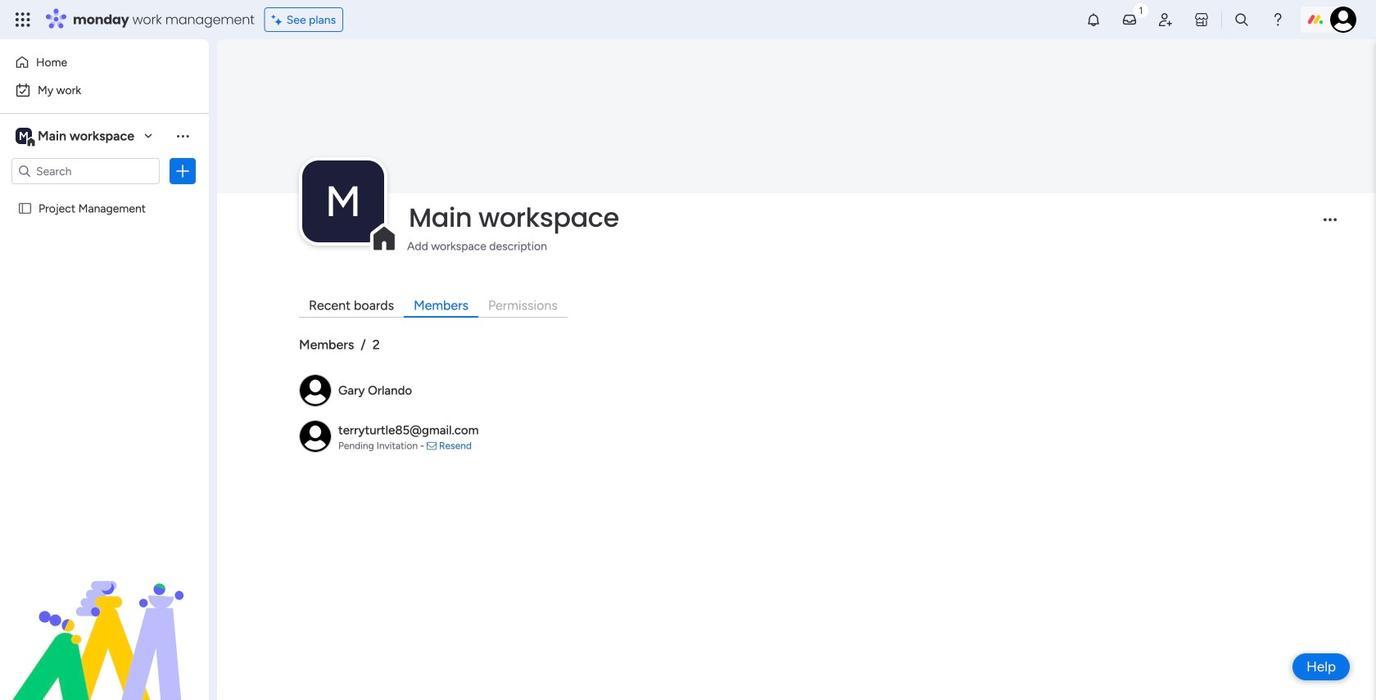 Task type: describe. For each thing, give the bounding box(es) containing it.
options image
[[174, 163, 191, 179]]

1 vertical spatial option
[[10, 77, 199, 103]]

1 horizontal spatial workspace image
[[302, 161, 384, 243]]

Search in workspace field
[[34, 162, 137, 181]]

workspace selection element
[[16, 126, 137, 147]]

1 image
[[1134, 1, 1148, 19]]

gary orlando image
[[1330, 7, 1356, 33]]

notifications image
[[1085, 11, 1102, 28]]

see plans image
[[272, 10, 286, 29]]

lottie animation image
[[0, 535, 209, 700]]

update feed image
[[1121, 11, 1138, 28]]

lottie animation element
[[0, 535, 209, 700]]

public board image
[[17, 201, 33, 216]]

search everything image
[[1234, 11, 1250, 28]]

monday marketplace image
[[1193, 11, 1210, 28]]

select product image
[[15, 11, 31, 28]]



Task type: vqa. For each thing, say whether or not it's contained in the screenshot.
Help icon at the right of page
yes



Task type: locate. For each thing, give the bounding box(es) containing it.
0 horizontal spatial workspace image
[[16, 127, 32, 145]]

v2 ellipsis image
[[1324, 219, 1337, 232]]

option
[[10, 49, 199, 75], [10, 77, 199, 103], [0, 194, 209, 197]]

None field
[[405, 201, 1310, 235]]

invite members image
[[1157, 11, 1174, 28]]

workspace image inside workspace selection element
[[16, 127, 32, 145]]

help image
[[1270, 11, 1286, 28]]

workspace image
[[16, 127, 32, 145], [302, 161, 384, 243]]

0 vertical spatial option
[[10, 49, 199, 75]]

workspace options image
[[174, 128, 191, 144]]

envelope o image
[[427, 441, 437, 451]]

2 vertical spatial option
[[0, 194, 209, 197]]

list box
[[0, 191, 209, 444]]

0 vertical spatial workspace image
[[16, 127, 32, 145]]

1 vertical spatial workspace image
[[302, 161, 384, 243]]



